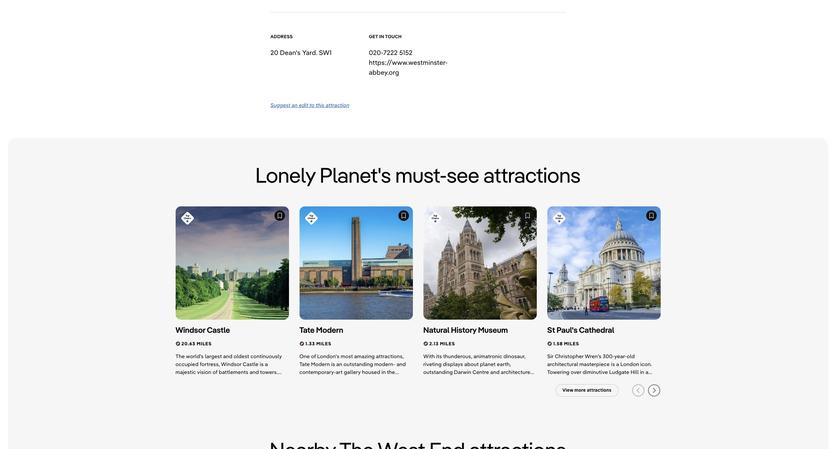 Task type: describe. For each thing, give the bounding box(es) containing it.
next slide image
[[648, 385, 661, 398]]

majestic
[[176, 369, 196, 376]]

suggest an edit to this attraction link
[[271, 102, 349, 109]]

tate modern museum on the southern bank of the river thames. image
[[300, 207, 413, 320]]

windsor inside the world's largest and oldest continuously occupied fortress, windsor castle is a majestic vision of battlements and towers. used for state occasions, it…
[[221, 361, 242, 368]]

oldest
[[234, 354, 249, 360]]

amazing
[[354, 354, 375, 360]]

creatively
[[300, 377, 323, 384]]

miles for paul's
[[564, 341, 579, 347]]

state
[[198, 377, 210, 384]]

most
[[341, 354, 353, 360]]

outstanding for history
[[424, 369, 453, 376]]

continuously
[[251, 354, 282, 360]]

20 dean's yard. sw1 link
[[271, 49, 332, 57]]

old
[[627, 354, 635, 360]]

the world's largest and oldest continuously occupied fortress, windsor castle is a majestic vision of battlements and towers. used for state occasions, it…
[[176, 354, 282, 384]]

1 tate from the top
[[300, 326, 315, 335]]

been
[[602, 377, 614, 384]]

straight
[[424, 377, 442, 384]]

https://www.westminster-
[[369, 59, 448, 67]]

020-7222 5152 https://www.westminster- abbey.org
[[369, 49, 448, 77]]

view
[[563, 388, 574, 394]]

1.58
[[553, 341, 563, 347]]

planet
[[480, 361, 496, 368]]

natural history museum
[[424, 326, 508, 335]]

yard.
[[302, 49, 317, 57]]

attractions,
[[376, 354, 404, 360]]

a…
[[615, 377, 622, 384]]

fortress,
[[200, 361, 220, 368]]

of inside the world's largest and oldest continuously occupied fortress, windsor castle is a majestic vision of battlements and towers. used for state occasions, it…
[[213, 369, 218, 376]]

windsor castle link
[[176, 326, 278, 336]]

london
[[621, 361, 639, 368]]

outstanding for modern
[[344, 361, 373, 368]]

st. pauls cathedral with red double decker bus in london, united kingdom image
[[548, 207, 661, 320]]

diminutive
[[583, 369, 608, 376]]

wren's
[[585, 354, 602, 360]]

a inside the world's largest and oldest continuously occupied fortress, windsor castle is a majestic vision of battlements and towers. used for state occasions, it…
[[265, 361, 268, 368]]

gothic
[[460, 377, 477, 384]]

0 horizontal spatial attractions
[[484, 162, 581, 188]]

tate modern
[[300, 326, 343, 335]]

natural
[[424, 326, 450, 335]]

5152
[[399, 49, 413, 57]]

towers.
[[260, 369, 278, 376]]

lonely planet's must-see attractions
[[256, 162, 581, 188]]

is for tate modern
[[331, 361, 335, 368]]

thunderous,
[[443, 354, 472, 360]]

and inside one of london's most amazing attractions, tate modern is an outstanding modern- and contemporary-art gallery housed in the creatively revamped bankside…
[[397, 361, 406, 368]]

lonely
[[256, 162, 316, 188]]

edit
[[299, 102, 308, 109]]

st paul's cathedral link
[[548, 326, 650, 336]]

with
[[424, 354, 435, 360]]

riveting
[[424, 361, 442, 368]]

position
[[566, 377, 586, 384]]

1.58 miles
[[553, 341, 579, 347]]

about
[[465, 361, 479, 368]]

windsor castle
[[176, 326, 230, 335]]

1.33
[[305, 341, 315, 347]]

hill
[[631, 369, 639, 376]]

art
[[336, 369, 343, 376]]

0 vertical spatial modern
[[316, 326, 343, 335]]

occupied
[[176, 361, 199, 368]]

architecture
[[501, 369, 531, 376]]

used
[[176, 377, 188, 384]]

history
[[451, 326, 477, 335]]

fairy…
[[478, 377, 492, 384]]

2.13 miles
[[429, 341, 455, 347]]

from
[[443, 377, 455, 384]]

0 vertical spatial windsor
[[176, 326, 205, 335]]

abbey.org
[[369, 68, 399, 77]]

displays
[[443, 361, 463, 368]]

over
[[571, 369, 582, 376]]

view more attractions link
[[556, 385, 619, 397]]

largest
[[205, 354, 222, 360]]

to
[[310, 102, 315, 109]]

paul's
[[557, 326, 578, 335]]

sw1
[[319, 49, 332, 57]]

the long walk, the pathway leading to windsor castle is 2 1/2 miles long. image
[[176, 207, 289, 320]]

20.63 miles
[[182, 341, 212, 347]]

20
[[271, 49, 278, 57]]

the
[[387, 369, 395, 376]]

20 dean's yard. sw1
[[271, 49, 332, 57]]

natural history museum link
[[424, 326, 526, 336]]

museum
[[478, 326, 508, 335]]

housed
[[362, 369, 380, 376]]

attraction
[[326, 102, 349, 109]]



Task type: vqa. For each thing, say whether or not it's contained in the screenshot.
the rightmost outstanding
yes



Task type: locate. For each thing, give the bounding box(es) containing it.
an inside one of london's most amazing attractions, tate modern is an outstanding modern- and contemporary-art gallery housed in the creatively revamped bankside…
[[337, 361, 342, 368]]

20.63
[[182, 341, 195, 347]]

1 vertical spatial outstanding
[[424, 369, 453, 376]]

https://www.westminster- abbey.org link
[[369, 59, 448, 77]]

1 in from the left
[[382, 369, 386, 376]]

1 vertical spatial an
[[337, 361, 342, 368]]

2.13
[[429, 341, 439, 347]]

superb
[[548, 377, 565, 384]]

centre
[[473, 369, 489, 376]]

0 vertical spatial attractions
[[484, 162, 581, 188]]

1 miles from the left
[[197, 341, 212, 347]]

in
[[379, 34, 384, 40]]

modern up contemporary-
[[311, 361, 330, 368]]

1 horizontal spatial is
[[331, 361, 335, 368]]

must-
[[396, 162, 447, 188]]

0 horizontal spatial outstanding
[[344, 361, 373, 368]]

in inside 'sir christopher wren's 300-year-old architectural masterpiece is a london icon. towering over diminutive ludgate hill in a superb position that's been a…'
[[640, 369, 645, 376]]

windsor up battlements
[[221, 361, 242, 368]]

get in touch
[[369, 34, 402, 40]]

miles up london's
[[316, 341, 332, 347]]

st paul's cathedral
[[548, 326, 615, 335]]

previous slide image
[[632, 385, 645, 398]]

an left edit
[[292, 102, 298, 109]]

1 horizontal spatial castle
[[243, 361, 259, 368]]

0 horizontal spatial of
[[213, 369, 218, 376]]

020-7222 5152 link
[[369, 49, 413, 57]]

2 horizontal spatial is
[[611, 361, 615, 368]]

tate modern link
[[300, 326, 402, 336]]

0 vertical spatial of
[[311, 354, 316, 360]]

st
[[548, 326, 555, 335]]

is down the continuously
[[260, 361, 264, 368]]

london natural history museum image
[[424, 207, 537, 320]]

in for tate modern
[[382, 369, 386, 376]]

castle inside the world's largest and oldest continuously occupied fortress, windsor castle is a majestic vision of battlements and towers. used for state occasions, it…
[[243, 361, 259, 368]]

towering
[[548, 369, 570, 376]]

1 horizontal spatial in
[[640, 369, 645, 376]]

a
[[265, 361, 268, 368], [617, 361, 619, 368], [646, 369, 649, 376], [456, 377, 459, 384]]

touch
[[385, 34, 402, 40]]

miles
[[197, 341, 212, 347], [316, 341, 332, 347], [440, 341, 455, 347], [564, 341, 579, 347]]

suggest
[[271, 102, 290, 109]]

and
[[223, 354, 233, 360], [397, 361, 406, 368], [250, 369, 259, 376], [491, 369, 500, 376]]

miles right 2.13 on the right
[[440, 341, 455, 347]]

0 vertical spatial outstanding
[[344, 361, 373, 368]]

attractions inside 'link'
[[587, 388, 612, 394]]

modern up 1.33 miles
[[316, 326, 343, 335]]

and left "oldest"
[[223, 354, 233, 360]]

0 horizontal spatial is
[[260, 361, 264, 368]]

in right the hill
[[640, 369, 645, 376]]

earth,
[[497, 361, 511, 368]]

is for st paul's cathedral
[[611, 361, 615, 368]]

gallery
[[344, 369, 361, 376]]

of inside one of london's most amazing attractions, tate modern is an outstanding modern- and contemporary-art gallery housed in the creatively revamped bankside…
[[311, 354, 316, 360]]

300-
[[603, 354, 615, 360]]

an up art
[[337, 361, 342, 368]]

that's
[[587, 377, 600, 384]]

is inside 'sir christopher wren's 300-year-old architectural masterpiece is a london icon. towering over diminutive ludgate hill in a superb position that's been a…'
[[611, 361, 615, 368]]

tate up 1.33
[[300, 326, 315, 335]]

2 is from the left
[[331, 361, 335, 368]]

a inside with its thunderous, animatronic dinosaur, riveting displays about planet earth, outstanding darwin centre and architecture straight from a gothic fairy…
[[456, 377, 459, 384]]

sir christopher wren's 300-year-old architectural masterpiece is a london icon. towering over diminutive ludgate hill in a superb position that's been a…
[[548, 354, 652, 384]]

in
[[382, 369, 386, 376], [640, 369, 645, 376]]

see
[[447, 162, 480, 188]]

1.33 miles
[[305, 341, 332, 347]]

3 miles from the left
[[440, 341, 455, 347]]

miles for history
[[440, 341, 455, 347]]

a right from
[[456, 377, 459, 384]]

1 vertical spatial tate
[[300, 361, 310, 368]]

tate inside one of london's most amazing attractions, tate modern is an outstanding modern- and contemporary-art gallery housed in the creatively revamped bankside…
[[300, 361, 310, 368]]

1 horizontal spatial attractions
[[587, 388, 612, 394]]

outstanding inside with its thunderous, animatronic dinosaur, riveting displays about planet earth, outstanding darwin centre and architecture straight from a gothic fairy…
[[424, 369, 453, 376]]

outstanding up straight
[[424, 369, 453, 376]]

of right the one
[[311, 354, 316, 360]]

0 vertical spatial castle
[[207, 326, 230, 335]]

occasions,
[[211, 377, 237, 384]]

020-
[[369, 49, 384, 57]]

1 horizontal spatial outstanding
[[424, 369, 453, 376]]

1 horizontal spatial of
[[311, 354, 316, 360]]

miles up 'christopher'
[[564, 341, 579, 347]]

1 vertical spatial windsor
[[221, 361, 242, 368]]

1 vertical spatial of
[[213, 369, 218, 376]]

is down 300-
[[611, 361, 615, 368]]

an
[[292, 102, 298, 109], [337, 361, 342, 368]]

dinosaur,
[[504, 354, 526, 360]]

bankside…
[[350, 377, 376, 384]]

and down attractions,
[[397, 361, 406, 368]]

of
[[311, 354, 316, 360], [213, 369, 218, 376]]

one of london's most amazing attractions, tate modern is an outstanding modern- and contemporary-art gallery housed in the creatively revamped bankside…
[[300, 354, 406, 384]]

miles down windsor castle
[[197, 341, 212, 347]]

view more attractions
[[563, 388, 612, 394]]

1 horizontal spatial an
[[337, 361, 342, 368]]

windsor up the 20.63
[[176, 326, 205, 335]]

castle down "oldest"
[[243, 361, 259, 368]]

0 vertical spatial an
[[292, 102, 298, 109]]

is inside the world's largest and oldest continuously occupied fortress, windsor castle is a majestic vision of battlements and towers. used for state occasions, it…
[[260, 361, 264, 368]]

dean's
[[280, 49, 301, 57]]

of down fortress,
[[213, 369, 218, 376]]

0 horizontal spatial castle
[[207, 326, 230, 335]]

address
[[271, 34, 293, 40]]

revamped
[[325, 377, 349, 384]]

7222
[[383, 49, 398, 57]]

1 vertical spatial castle
[[243, 361, 259, 368]]

1 vertical spatial attractions
[[587, 388, 612, 394]]

1 vertical spatial modern
[[311, 361, 330, 368]]

and inside with its thunderous, animatronic dinosaur, riveting displays about planet earth, outstanding darwin centre and architecture straight from a gothic fairy…
[[491, 369, 500, 376]]

miles for castle
[[197, 341, 212, 347]]

one
[[300, 354, 310, 360]]

darwin
[[454, 369, 471, 376]]

sir
[[548, 354, 554, 360]]

modern inside one of london's most amazing attractions, tate modern is an outstanding modern- and contemporary-art gallery housed in the creatively revamped bankside…
[[311, 361, 330, 368]]

2 in from the left
[[640, 369, 645, 376]]

cathedral
[[579, 326, 615, 335]]

0 horizontal spatial windsor
[[176, 326, 205, 335]]

in inside one of london's most amazing attractions, tate modern is an outstanding modern- and contemporary-art gallery housed in the creatively revamped bankside…
[[382, 369, 386, 376]]

architectural
[[548, 361, 578, 368]]

animatronic
[[474, 354, 502, 360]]

outstanding up the gallery
[[344, 361, 373, 368]]

london's
[[317, 354, 340, 360]]

masterpiece
[[580, 361, 610, 368]]

a down icon. at the right bottom of the page
[[646, 369, 649, 376]]

attractions
[[484, 162, 581, 188], [587, 388, 612, 394]]

contemporary-
[[300, 369, 336, 376]]

a down the continuously
[[265, 361, 268, 368]]

world's
[[186, 354, 204, 360]]

and down planet
[[491, 369, 500, 376]]

and left towers.
[[250, 369, 259, 376]]

get
[[369, 34, 378, 40]]

icon.
[[641, 361, 652, 368]]

1 horizontal spatial windsor
[[221, 361, 242, 368]]

the
[[176, 354, 185, 360]]

in for st paul's cathedral
[[640, 369, 645, 376]]

0 vertical spatial tate
[[300, 326, 315, 335]]

tate down the one
[[300, 361, 310, 368]]

0 horizontal spatial an
[[292, 102, 298, 109]]

2 miles from the left
[[316, 341, 332, 347]]

in left "the"
[[382, 369, 386, 376]]

a up "ludgate" at bottom right
[[617, 361, 619, 368]]

3 is from the left
[[611, 361, 615, 368]]

this
[[316, 102, 325, 109]]

castle up 20.63 miles
[[207, 326, 230, 335]]

outstanding inside one of london's most amazing attractions, tate modern is an outstanding modern- and contemporary-art gallery housed in the creatively revamped bankside…
[[344, 361, 373, 368]]

2 tate from the top
[[300, 361, 310, 368]]

battlements
[[219, 369, 248, 376]]

miles for modern
[[316, 341, 332, 347]]

is inside one of london's most amazing attractions, tate modern is an outstanding modern- and contemporary-art gallery housed in the creatively revamped bankside…
[[331, 361, 335, 368]]

1 is from the left
[[260, 361, 264, 368]]

0 horizontal spatial in
[[382, 369, 386, 376]]

vision
[[197, 369, 211, 376]]

for
[[190, 377, 196, 384]]

year-
[[615, 354, 627, 360]]

more
[[575, 388, 586, 394]]

ludgate
[[610, 369, 630, 376]]

it…
[[238, 377, 245, 384]]

suggest an edit to this attraction
[[271, 102, 349, 109]]

planet's
[[320, 162, 391, 188]]

its
[[436, 354, 442, 360]]

modern
[[316, 326, 343, 335], [311, 361, 330, 368]]

is down london's
[[331, 361, 335, 368]]

4 miles from the left
[[564, 341, 579, 347]]



